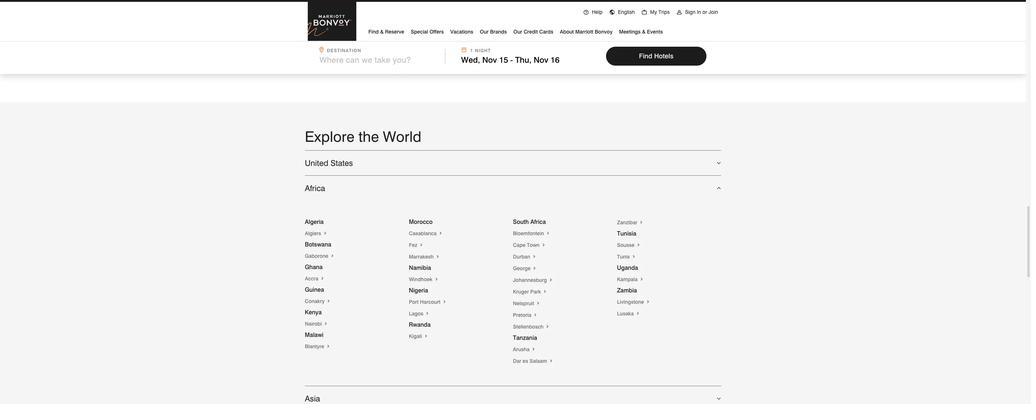 Task type: describe. For each thing, give the bounding box(es) containing it.
san francisco
[[385, 43, 428, 51]]

or
[[703, 9, 707, 15]]

our brands
[[480, 29, 507, 35]]

arrow right image for marrakesh
[[435, 254, 440, 260]]

montreal
[[524, 43, 550, 51]]

united states
[[305, 159, 353, 168]]

vibrant
[[663, 56, 684, 62]]

arrow right image for pretoria
[[533, 313, 538, 319]]

round image for my trips
[[642, 9, 647, 15]]

kampala
[[617, 277, 639, 283]]

our brands button
[[480, 26, 507, 37]]

rwanda
[[409, 322, 431, 329]]

fez
[[409, 243, 419, 248]]

trips
[[659, 9, 670, 15]]

malawi
[[305, 332, 324, 339]]

gaborone
[[305, 254, 330, 259]]

tunis link
[[617, 254, 636, 260]]

nelspruit
[[513, 301, 536, 307]]

-
[[510, 55, 513, 65]]

our credit cards link
[[513, 26, 553, 37]]

kruger park link
[[513, 289, 548, 295]]

arrow right image for stellenbosch
[[545, 324, 550, 330]]

1
[[470, 48, 473, 53]]

arrow right image for livingstone
[[645, 300, 651, 305]]

kigali link
[[409, 334, 429, 340]]

toronto
[[663, 43, 687, 51]]

port
[[409, 300, 419, 305]]

special offers button
[[411, 26, 444, 37]]

lagos
[[409, 311, 425, 317]]

help
[[592, 9, 603, 15]]

arrow right image for gaborone
[[330, 254, 335, 259]]

kruger
[[513, 289, 529, 295]]

kenya
[[305, 309, 322, 316]]

our for our brands
[[480, 29, 489, 35]]

in
[[697, 9, 701, 15]]

cape town
[[513, 243, 541, 248]]

botswana
[[305, 241, 331, 248]]

sousse
[[617, 243, 636, 248]]

night
[[454, 56, 470, 62]]

arusha
[[513, 347, 531, 353]]

algeria
[[305, 219, 324, 226]]

marriott
[[575, 29, 593, 35]]

find for find & reserve
[[368, 29, 379, 35]]

the golden city
[[385, 56, 430, 62]]

1 night wed, nov 15 - thu, nov 16
[[461, 48, 560, 65]]

round image
[[583, 9, 589, 15]]

the big apple
[[315, 56, 352, 62]]

vegas
[[467, 43, 486, 51]]

offers
[[430, 29, 444, 35]]

morocco
[[409, 219, 433, 226]]

arrow right image for george
[[532, 266, 537, 272]]

windhoek link
[[409, 277, 439, 283]]

arrow right image for lagos
[[425, 311, 430, 317]]

arrow right image for dar es salaam
[[549, 359, 554, 365]]

dar es salaam link
[[513, 359, 554, 365]]

arrow right image for windhoek
[[434, 277, 439, 283]]

windhoek
[[409, 277, 434, 283]]

san
[[385, 43, 396, 51]]

arrow right image for nelspruit
[[536, 301, 541, 307]]

livingstone
[[617, 300, 645, 305]]

es
[[523, 359, 528, 365]]

hub
[[549, 56, 559, 62]]

city
[[419, 56, 430, 62]]

kigali
[[409, 334, 423, 340]]

meetings & events
[[619, 29, 663, 35]]

casablanca link
[[409, 231, 443, 237]]

arusha link
[[513, 347, 536, 353]]

conakry
[[305, 299, 326, 305]]

blantyre link
[[305, 344, 331, 350]]

special
[[411, 29, 428, 35]]

15
[[499, 55, 508, 65]]

about marriott bonvoy
[[560, 29, 613, 35]]

& for find
[[380, 29, 384, 35]]

find for find hotels
[[639, 52, 652, 60]]

english button
[[606, 1, 638, 22]]

arrow right image for arusha
[[531, 347, 536, 353]]

arrow right image for bloemfontein
[[546, 231, 551, 237]]

explore
[[305, 128, 355, 145]]

asia
[[305, 394, 320, 404]]

help link
[[580, 1, 606, 22]]

pretoria link
[[513, 313, 538, 319]]

las vegas
[[454, 43, 486, 51]]

tanzania
[[513, 335, 537, 342]]

africa button
[[305, 176, 721, 201]]

the for new york city
[[315, 56, 325, 62]]

lusaka
[[617, 311, 635, 317]]

round image for english
[[609, 9, 615, 15]]

new for new york city
[[315, 43, 328, 51]]

sign in or join button
[[673, 1, 722, 22]]

arrow right image for port harcourt
[[442, 300, 447, 305]]

arrow right image for algiers
[[323, 231, 328, 237]]

cards
[[539, 29, 553, 35]]

stellenbosch link
[[513, 324, 550, 330]]

arrow right image for kruger park
[[542, 289, 548, 295]]

park
[[530, 289, 541, 295]]

casablanca
[[409, 231, 438, 237]]

arrow right image for cape town
[[541, 243, 546, 248]]

easy
[[615, 56, 628, 62]]

gaborone link
[[305, 254, 335, 259]]

the
[[359, 128, 379, 145]]

arrow right image for lusaka
[[635, 311, 640, 317]]

sousse link
[[617, 243, 641, 248]]

arrow right image for tunis
[[631, 254, 636, 260]]



Task type: locate. For each thing, give the bounding box(es) containing it.
the for san francisco
[[385, 56, 395, 62]]

marrakesh
[[409, 254, 435, 260]]

arrow right image for kigali
[[423, 334, 429, 340]]

2 the from the left
[[385, 56, 395, 62]]

None search field
[[0, 41, 1026, 74]]

1 horizontal spatial &
[[642, 29, 646, 35]]

arrow right image down "botswana"
[[330, 254, 335, 259]]

1 new from the left
[[315, 43, 328, 51]]

golden
[[396, 56, 417, 62]]

apple
[[336, 56, 352, 62]]

round image left english
[[609, 9, 615, 15]]

1 & from the left
[[380, 29, 384, 35]]

world
[[383, 128, 421, 145]]

3 round image from the left
[[676, 9, 682, 15]]

0 vertical spatial africa
[[305, 184, 325, 193]]

arrow right image for conakry
[[326, 299, 331, 305]]

round image inside my trips button
[[642, 9, 647, 15]]

& left events
[[642, 29, 646, 35]]

culture hub
[[524, 56, 559, 62]]

night lights
[[454, 56, 489, 62]]

find left hotels
[[639, 52, 652, 60]]

dar es salaam
[[513, 359, 549, 365]]

2 horizontal spatial round image
[[676, 9, 682, 15]]

nov down night
[[482, 55, 497, 65]]

lagos link
[[409, 311, 430, 317]]

arrow right image for johannesburg
[[548, 278, 553, 283]]

my
[[650, 9, 657, 15]]

arrow right image right harcourt
[[442, 300, 447, 305]]

our for our credit cards
[[513, 29, 522, 35]]

big left apple at the left top of the page
[[326, 56, 335, 62]]

1 horizontal spatial our
[[513, 29, 522, 35]]

0 horizontal spatial big
[[326, 56, 335, 62]]

new for new orleans
[[594, 43, 607, 51]]

arrow right image up cape town link
[[546, 231, 551, 237]]

find & reserve button
[[368, 26, 404, 37]]

round image left sign
[[676, 9, 682, 15]]

nov left hub on the right of the page
[[534, 55, 548, 65]]

0 horizontal spatial nov
[[482, 55, 497, 65]]

port harcourt
[[409, 300, 442, 305]]

dar
[[513, 359, 521, 365]]

nairobi
[[305, 321, 323, 327]]

arrow right image down nairobi link
[[326, 344, 331, 350]]

arrow right image
[[323, 231, 328, 237], [546, 231, 551, 237], [419, 243, 424, 248], [541, 243, 546, 248], [330, 254, 335, 259], [320, 276, 325, 282], [639, 277, 644, 283], [542, 289, 548, 295], [442, 300, 447, 305], [425, 311, 430, 317], [635, 311, 640, 317], [533, 313, 538, 319], [323, 321, 328, 327], [326, 344, 331, 350], [549, 359, 554, 365]]

conakry link
[[305, 299, 331, 305]]

round image inside sign in or join button
[[676, 9, 682, 15]]

arrow right image up malawi on the left of the page
[[323, 321, 328, 327]]

africa inside dropdown button
[[305, 184, 325, 193]]

york
[[330, 43, 344, 51]]

2 & from the left
[[642, 29, 646, 35]]

new left york
[[315, 43, 328, 51]]

arrow right image
[[639, 220, 644, 226], [438, 231, 443, 237], [636, 243, 641, 248], [435, 254, 440, 260], [532, 254, 537, 260], [631, 254, 636, 260], [532, 266, 537, 272], [434, 277, 439, 283], [548, 278, 553, 283], [326, 299, 331, 305], [645, 300, 651, 305], [536, 301, 541, 307], [545, 324, 550, 330], [423, 334, 429, 340], [531, 347, 536, 353]]

english
[[618, 9, 635, 15]]

cape
[[513, 243, 525, 248]]

marrakesh link
[[409, 254, 440, 260]]

1 horizontal spatial africa
[[530, 219, 546, 226]]

credit
[[524, 29, 538, 35]]

1 horizontal spatial round image
[[642, 9, 647, 15]]

africa up bloemfontein link
[[530, 219, 546, 226]]

port harcourt link
[[409, 300, 447, 305]]

arrow right image for casablanca
[[438, 231, 443, 237]]

1 horizontal spatial nov
[[534, 55, 548, 65]]

fez link
[[409, 243, 424, 248]]

events
[[647, 29, 663, 35]]

1 vertical spatial africa
[[530, 219, 546, 226]]

1 the from the left
[[315, 56, 325, 62]]

zambia
[[617, 287, 637, 294]]

1 nov from the left
[[482, 55, 497, 65]]

2 horizontal spatial the
[[594, 56, 603, 62]]

0 horizontal spatial &
[[380, 29, 384, 35]]

arrow right image right park
[[542, 289, 548, 295]]

1 big from the left
[[326, 56, 335, 62]]

livingstone link
[[617, 300, 651, 305]]

blantyre
[[305, 344, 326, 350]]

find & reserve
[[368, 29, 404, 35]]

meetings & events button
[[619, 26, 663, 37]]

1 horizontal spatial find
[[639, 52, 652, 60]]

nov
[[482, 55, 497, 65], [534, 55, 548, 65]]

arrow right image right town
[[541, 243, 546, 248]]

tunisia
[[617, 231, 636, 237]]

our left credit
[[513, 29, 522, 35]]

cape town link
[[513, 243, 546, 248]]

0 horizontal spatial our
[[480, 29, 489, 35]]

francisco
[[398, 43, 428, 51]]

0 horizontal spatial round image
[[609, 9, 615, 15]]

the down new orleans at the right
[[594, 56, 603, 62]]

brands
[[490, 29, 507, 35]]

big for york
[[326, 56, 335, 62]]

arrow right image up guinea
[[320, 276, 325, 282]]

the down the san
[[385, 56, 395, 62]]

night
[[475, 48, 491, 53]]

2 nov from the left
[[534, 55, 548, 65]]

arrow right image for kampala
[[639, 277, 644, 283]]

destination
[[327, 48, 361, 53]]

zanzibar link
[[617, 220, 644, 226]]

Destination text field
[[320, 55, 431, 65]]

culture
[[524, 56, 547, 62]]

africa down united
[[305, 184, 325, 193]]

arrow right image up stellenbosch link at the bottom of page
[[533, 313, 538, 319]]

0 horizontal spatial the
[[315, 56, 325, 62]]

ghana
[[305, 264, 323, 271]]

about marriott bonvoy button
[[560, 26, 613, 37]]

capital
[[686, 56, 706, 62]]

george
[[513, 266, 532, 272]]

arrow right image down port harcourt link
[[425, 311, 430, 317]]

find inside button
[[639, 52, 652, 60]]

hotels
[[654, 52, 674, 60]]

destination field
[[320, 55, 441, 65]]

pretoria
[[513, 313, 533, 319]]

find hotels
[[639, 52, 674, 60]]

new
[[315, 43, 328, 51], [594, 43, 607, 51]]

our inside dropdown button
[[480, 29, 489, 35]]

1 horizontal spatial big
[[605, 56, 613, 62]]

find inside dropdown button
[[368, 29, 379, 35]]

the big easy
[[594, 56, 628, 62]]

arrow right image for fez
[[419, 243, 424, 248]]

& left reserve
[[380, 29, 384, 35]]

new orleans
[[594, 43, 632, 51]]

nigeria
[[409, 287, 428, 294]]

1 horizontal spatial new
[[594, 43, 607, 51]]

2 round image from the left
[[642, 9, 647, 15]]

johannesburg
[[513, 278, 548, 283]]

arrow right image for sousse
[[636, 243, 641, 248]]

2 our from the left
[[513, 29, 522, 35]]

arrow right image for blantyre
[[326, 344, 331, 350]]

kruger park
[[513, 289, 542, 295]]

1 horizontal spatial the
[[385, 56, 395, 62]]

round image left my
[[642, 9, 647, 15]]

2 new from the left
[[594, 43, 607, 51]]

1 round image from the left
[[609, 9, 615, 15]]

round image
[[609, 9, 615, 15], [642, 9, 647, 15], [676, 9, 682, 15]]

lusaka link
[[617, 311, 640, 317]]

wed,
[[461, 55, 480, 65]]

2 big from the left
[[605, 56, 613, 62]]

city
[[346, 43, 358, 51]]

arrow right image for durban
[[532, 254, 537, 260]]

guinea
[[305, 287, 324, 294]]

arrow right image for zanzibar
[[639, 220, 644, 226]]

big left easy at right
[[605, 56, 613, 62]]

our left brands on the left top of the page
[[480, 29, 489, 35]]

1 our from the left
[[480, 29, 489, 35]]

arrow right image up "marrakesh"
[[419, 243, 424, 248]]

3 the from the left
[[594, 56, 603, 62]]

bloemfontein
[[513, 231, 546, 237]]

1 vertical spatial find
[[639, 52, 652, 60]]

vacations button
[[450, 26, 473, 37]]

the down "new york city"
[[315, 56, 325, 62]]

0 horizontal spatial find
[[368, 29, 379, 35]]

arrow right image right salaam
[[549, 359, 554, 365]]

namibia
[[409, 265, 431, 272]]

arrow right image for nairobi
[[323, 321, 328, 327]]

find left reserve
[[368, 29, 379, 35]]

arrow right image down livingstone link
[[635, 311, 640, 317]]

our
[[480, 29, 489, 35], [513, 29, 522, 35]]

town
[[527, 243, 540, 248]]

big for orleans
[[605, 56, 613, 62]]

none search field containing wed, nov 15 - thu, nov 16
[[0, 41, 1026, 74]]

0 horizontal spatial new
[[315, 43, 328, 51]]

0 vertical spatial find
[[368, 29, 379, 35]]

my trips
[[650, 9, 670, 15]]

arrow right image up livingstone link
[[639, 277, 644, 283]]

16
[[551, 55, 560, 65]]

round image inside english button
[[609, 9, 615, 15]]

reserve
[[385, 29, 404, 35]]

0 horizontal spatial africa
[[305, 184, 325, 193]]

vibrant capital
[[663, 56, 706, 62]]

salaam
[[530, 359, 547, 365]]

big
[[326, 56, 335, 62], [605, 56, 613, 62]]

new down bonvoy
[[594, 43, 607, 51]]

&
[[380, 29, 384, 35], [642, 29, 646, 35]]

united states button
[[305, 151, 721, 176]]

arrow right image for accra
[[320, 276, 325, 282]]

round image for sign in or join
[[676, 9, 682, 15]]

& for meetings
[[642, 29, 646, 35]]

the for new orleans
[[594, 56, 603, 62]]

arrow right image up "botswana"
[[323, 231, 328, 237]]



Task type: vqa. For each thing, say whether or not it's contained in the screenshot.


